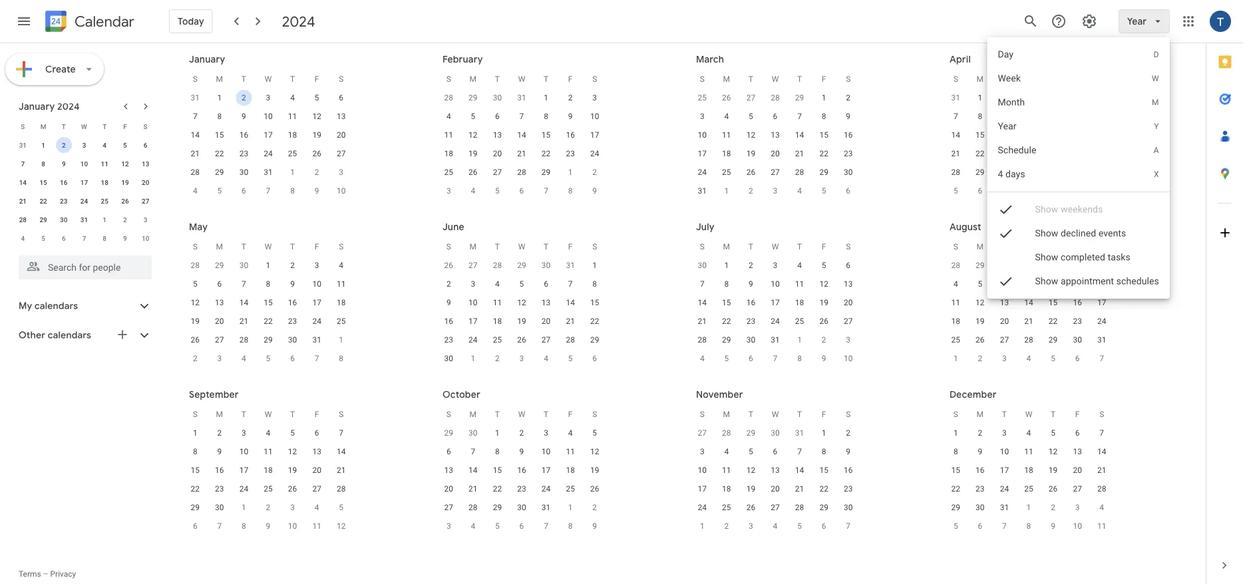 Task type: describe. For each thing, give the bounding box(es) containing it.
Search for people text field
[[27, 256, 144, 280]]

6 september element
[[1070, 351, 1086, 367]]

august grid
[[944, 238, 1115, 368]]

5 may element
[[948, 183, 964, 199]]

8 inside june grid
[[593, 280, 597, 289]]

19 inside january grid
[[313, 131, 322, 140]]

row group for may
[[183, 256, 354, 368]]

weekends
[[1061, 204, 1104, 215]]

events
[[1099, 228, 1127, 239]]

september grid
[[183, 405, 354, 536]]

18 inside february grid
[[444, 149, 453, 158]]

21 inside may grid
[[239, 317, 248, 326]]

4 february element for january 2024 grid
[[15, 230, 31, 246]]

31 element inside january grid
[[260, 164, 276, 180]]

w for december
[[1026, 410, 1033, 419]]

row containing 13
[[437, 461, 607, 480]]

17 inside november grid
[[698, 485, 707, 494]]

20 inside september grid
[[313, 466, 322, 475]]

28 july element
[[948, 258, 964, 274]]

august
[[950, 221, 982, 233]]

6 june element
[[285, 351, 301, 367]]

9 march element
[[587, 183, 603, 199]]

12 inside the december grid
[[1049, 447, 1058, 457]]

22 inside the december grid
[[952, 485, 961, 494]]

29 april element
[[212, 258, 228, 274]]

w for november
[[772, 410, 779, 419]]

row containing 9
[[437, 294, 607, 312]]

22 inside may grid
[[264, 317, 273, 326]]

x
[[1155, 170, 1160, 179]]

22 inside february grid
[[542, 149, 551, 158]]

w for february
[[518, 75, 526, 84]]

1 check checkbox item from the top
[[988, 198, 1171, 222]]

4 july element
[[538, 351, 554, 367]]

wednesday column header for august
[[1017, 238, 1042, 256]]

april grid
[[944, 70, 1115, 200]]

11 inside january grid
[[288, 112, 297, 121]]

declined
[[1061, 228, 1097, 239]]

show for show appointment schedules
[[1036, 276, 1059, 287]]

2 august element
[[816, 332, 832, 348]]

6 inside 6 september "element"
[[1076, 354, 1080, 364]]

24 inside may grid
[[313, 317, 322, 326]]

26 may element
[[441, 258, 457, 274]]

20 inside the december grid
[[1074, 466, 1083, 475]]

31 may element
[[563, 258, 579, 274]]

7 inside march grid
[[798, 112, 802, 121]]

5 march element
[[490, 183, 506, 199]]

january for january
[[189, 53, 225, 65]]

8 august element
[[792, 351, 808, 367]]

may
[[189, 221, 208, 233]]

18 inside september grid
[[264, 466, 273, 475]]

3 february element for 9 february element associated with january grid
[[333, 164, 349, 180]]

5 august element
[[719, 351, 735, 367]]

11 may element
[[1094, 183, 1110, 199]]

31 inside april grid
[[952, 93, 961, 103]]

row containing 20
[[437, 480, 607, 499]]

2 february element for january 2024 grid's 9 february element
[[117, 212, 133, 228]]

11 inside august grid
[[952, 298, 961, 308]]

16 inside september grid
[[215, 466, 224, 475]]

menu containing check
[[988, 37, 1171, 308]]

10 inside november grid
[[698, 466, 707, 475]]

terms link
[[19, 570, 41, 579]]

19 inside october grid
[[591, 466, 600, 475]]

18 inside november grid
[[723, 485, 731, 494]]

year button
[[1119, 5, 1171, 37]]

12 inside august grid
[[976, 298, 985, 308]]

15 inside "element"
[[976, 131, 985, 140]]

5 january element
[[948, 519, 964, 535]]

1 march element
[[563, 164, 579, 180]]

w for october
[[518, 410, 526, 419]]

f for december
[[1076, 410, 1080, 419]]

f for march
[[822, 75, 827, 84]]

other calendars button
[[3, 325, 165, 346]]

row group for october
[[437, 424, 607, 536]]

10 inside april grid
[[1074, 186, 1083, 196]]

year inside menu item
[[999, 121, 1017, 132]]

19 inside march grid
[[747, 149, 756, 158]]

june
[[443, 221, 465, 233]]

6 april element
[[841, 183, 857, 199]]

calendars for other calendars
[[48, 330, 91, 342]]

check for show declined events
[[999, 226, 1014, 242]]

add other calendars image
[[116, 328, 129, 342]]

7 may element
[[997, 183, 1013, 199]]

30 may element
[[538, 258, 554, 274]]

22 inside october grid
[[493, 485, 502, 494]]

4 october element
[[309, 500, 325, 516]]

november
[[696, 389, 743, 401]]

3 april element
[[768, 183, 784, 199]]

march
[[696, 53, 725, 65]]

26 inside the december grid
[[1049, 485, 1058, 494]]

6 august element
[[743, 351, 759, 367]]

create
[[45, 63, 76, 75]]

w for june
[[518, 242, 526, 252]]

25 inside july grid
[[796, 317, 805, 326]]

5 october element
[[333, 500, 349, 516]]

7 february element for january 2024 grid's 6 february element
[[76, 230, 92, 246]]

15 inside august grid
[[1049, 298, 1058, 308]]

7 october element
[[212, 519, 228, 535]]

row group for june
[[437, 256, 607, 368]]

w for january
[[265, 75, 272, 84]]

14 inside may grid
[[239, 298, 248, 308]]

22 inside november grid
[[820, 485, 829, 494]]

tuesday column header
[[993, 238, 1017, 256]]

27 may element
[[465, 258, 481, 274]]

16 inside october grid
[[518, 466, 526, 475]]

19 inside november grid
[[747, 485, 756, 494]]

31 july element
[[1021, 258, 1037, 274]]

28 inside january grid
[[191, 168, 200, 177]]

24 inside june grid
[[469, 336, 478, 345]]

show completed tasks checkbox item
[[988, 208, 1171, 308]]

create button
[[5, 53, 104, 85]]

completed
[[1061, 252, 1106, 263]]

4 june element
[[236, 351, 252, 367]]

12 october element
[[333, 519, 349, 535]]

6 inside 6 june element
[[290, 354, 295, 364]]

11 inside january 2024 grid
[[101, 160, 108, 168]]

terms – privacy
[[19, 570, 76, 579]]

friday column header
[[1066, 238, 1090, 256]]

tasks
[[1108, 252, 1131, 263]]

today
[[178, 15, 204, 27]]

5 june element
[[260, 351, 276, 367]]

17 inside september grid
[[239, 466, 248, 475]]

march grid
[[690, 70, 861, 200]]

23 inside april grid
[[1001, 149, 1010, 158]]

7 june element
[[309, 351, 325, 367]]

8 october element
[[236, 519, 252, 535]]

9 may element
[[1046, 183, 1062, 199]]

row group for january
[[183, 89, 354, 200]]

15 inside january grid
[[215, 131, 224, 140]]

9 august element
[[816, 351, 832, 367]]

november grid
[[690, 405, 861, 536]]

month menu item
[[988, 91, 1171, 115]]

14 inside november grid
[[796, 466, 805, 475]]

w for july
[[772, 242, 779, 252]]

10 inside june grid
[[469, 298, 478, 308]]

29 october element
[[743, 425, 759, 441]]

28 inside april grid
[[952, 168, 961, 177]]

schedules
[[1117, 276, 1160, 287]]

16 element inside may grid
[[285, 295, 301, 311]]

15 inside june grid
[[591, 298, 600, 308]]

26 inside october grid
[[591, 485, 600, 494]]

20 inside june grid
[[542, 317, 551, 326]]

1 vertical spatial 2024
[[57, 101, 80, 113]]

8 inside 'element'
[[1027, 186, 1032, 196]]

1 element
[[1046, 258, 1062, 274]]

3 february element for january 2024 grid's 9 february element
[[138, 212, 154, 228]]

14 inside april grid
[[952, 131, 961, 140]]

25 element inside january 2024 grid
[[97, 193, 113, 209]]

saturday column header
[[1090, 238, 1115, 256]]

6 may element
[[973, 183, 989, 199]]

26 inside january 2024 grid
[[121, 197, 129, 205]]

other calendars
[[19, 330, 91, 342]]

m for september
[[216, 410, 223, 419]]

29 inside "element"
[[215, 261, 224, 270]]

31 element inside may grid
[[309, 332, 325, 348]]

26 inside 26 may element
[[444, 261, 453, 270]]

10 element inside january 2024 grid
[[76, 156, 92, 172]]

row containing 19
[[183, 312, 354, 331]]

20 inside october grid
[[444, 485, 453, 494]]

16 inside may grid
[[288, 298, 297, 308]]

29 september element
[[441, 425, 457, 441]]

7 november element
[[538, 519, 554, 535]]

privacy link
[[50, 570, 76, 579]]

28 october element
[[719, 425, 735, 441]]

3 september element
[[997, 351, 1013, 367]]

3 july element
[[514, 351, 530, 367]]

5 december element
[[792, 519, 808, 535]]

f for february
[[569, 75, 573, 84]]

30 april element
[[236, 258, 252, 274]]

24 inside august grid
[[1098, 317, 1107, 326]]

14 inside march grid
[[796, 131, 805, 140]]

m for june
[[470, 242, 477, 252]]

14 inside january 2024 grid
[[19, 178, 27, 186]]

f for november
[[822, 410, 827, 419]]

14 inside the december grid
[[1098, 447, 1107, 457]]

15 inside march grid
[[820, 131, 829, 140]]

29 february element
[[792, 90, 808, 106]]

15 inside september grid
[[191, 466, 200, 475]]

16 inside november grid
[[844, 466, 853, 475]]

6 october element
[[187, 519, 203, 535]]

calendar heading
[[72, 12, 134, 31]]

m for february
[[470, 75, 477, 84]]

row group for december
[[944, 424, 1115, 536]]

show weekends
[[1036, 204, 1104, 215]]

2 october element
[[260, 500, 276, 516]]

april
[[950, 53, 971, 65]]

october
[[443, 389, 481, 401]]

m for april
[[977, 75, 984, 84]]

show completed tasks
[[1036, 252, 1131, 263]]

3 october element
[[285, 500, 301, 516]]

13 inside january 2024 grid
[[142, 160, 149, 168]]

23 inside august grid
[[1074, 317, 1083, 326]]

6 march element
[[514, 183, 530, 199]]

week menu item
[[988, 67, 1171, 91]]

1 february element for 8 february element associated with january 2024 grid's 9 february element
[[97, 212, 113, 228]]

11 january element
[[1094, 519, 1110, 535]]

30 january element
[[490, 90, 506, 106]]

6 july element
[[587, 351, 603, 367]]

27 inside january 2024 grid
[[142, 197, 149, 205]]

25 element inside september grid
[[260, 481, 276, 497]]

june grid
[[437, 238, 607, 368]]

1 may element
[[1021, 164, 1037, 180]]

row containing 12
[[183, 294, 354, 312]]

22 inside july grid
[[723, 317, 731, 326]]

10 february element for 3 february 'element' related to 9 february element associated with january grid
[[333, 183, 349, 199]]

show for show weekends
[[1036, 204, 1059, 215]]

1 june element
[[333, 332, 349, 348]]

8 march element
[[563, 183, 579, 199]]

31 element inside the december grid
[[997, 500, 1013, 516]]

6 inside 6 august element
[[749, 354, 754, 364]]

3 january element
[[1070, 500, 1086, 516]]

30 inside april grid
[[1001, 168, 1010, 177]]

5 november element
[[490, 519, 506, 535]]

settings menu image
[[1082, 13, 1098, 29]]

30 september element
[[465, 425, 481, 441]]

6 february element for january grid
[[236, 183, 252, 199]]

26 inside november grid
[[747, 503, 756, 513]]

m for march
[[724, 75, 730, 84]]

f for june
[[569, 242, 573, 252]]

7 january element
[[997, 519, 1013, 535]]

6 inside 6 april element
[[846, 186, 851, 196]]

2 february element for 9 february element associated with january grid
[[309, 164, 325, 180]]

row group for july
[[690, 256, 861, 368]]

year menu item
[[988, 115, 1171, 138]]

check for show appointment schedules
[[999, 274, 1014, 290]]

1 inside august grid
[[954, 354, 959, 364]]

12 inside march grid
[[747, 131, 756, 140]]

30 inside september grid
[[215, 503, 224, 513]]

december grid
[[944, 405, 1115, 536]]

d
[[1154, 50, 1160, 59]]

11 october element
[[309, 519, 325, 535]]

7 inside august grid
[[1100, 354, 1105, 364]]

6 december element
[[816, 519, 832, 535]]

14 inside july grid
[[698, 298, 707, 308]]

f inside january 2024 grid
[[123, 123, 127, 131]]

18 inside june grid
[[493, 317, 502, 326]]

may grid
[[183, 238, 354, 368]]

5 july element
[[563, 351, 579, 367]]

wednesday column header for april
[[1017, 70, 1042, 89]]

26 inside february grid
[[469, 168, 478, 177]]



Task type: vqa. For each thing, say whether or not it's contained in the screenshot.


Task type: locate. For each thing, give the bounding box(es) containing it.
0 vertical spatial 5 february element
[[212, 183, 228, 199]]

10 january element
[[1070, 519, 1086, 535]]

4 august element
[[695, 351, 711, 367]]

check checkbox item
[[988, 198, 1171, 222], [988, 222, 1171, 246], [988, 270, 1171, 294]]

0 horizontal spatial 10 february element
[[138, 230, 154, 246]]

10 october element
[[285, 519, 301, 535]]

16 element inside october grid
[[514, 463, 530, 479]]

12
[[313, 112, 322, 121], [469, 131, 478, 140], [747, 131, 756, 140], [121, 160, 129, 168], [820, 280, 829, 289], [191, 298, 200, 308], [518, 298, 526, 308], [976, 298, 985, 308], [288, 447, 297, 457], [591, 447, 600, 457], [1049, 447, 1058, 457], [747, 466, 756, 475], [337, 522, 346, 531]]

3 november element
[[441, 519, 457, 535]]

0 horizontal spatial 9 february element
[[117, 230, 133, 246]]

9 inside august grid
[[1076, 280, 1080, 289]]

5 february element
[[212, 183, 228, 199], [35, 230, 51, 246]]

check
[[999, 202, 1014, 218], [999, 226, 1014, 242], [999, 274, 1014, 290]]

2024
[[282, 12, 316, 31], [57, 101, 80, 113]]

calendars up other calendars
[[35, 300, 78, 312]]

1 horizontal spatial 7 february element
[[260, 183, 276, 199]]

18 inside may grid
[[337, 298, 346, 308]]

11
[[288, 112, 297, 121], [444, 131, 453, 140], [723, 131, 731, 140], [101, 160, 108, 168], [1098, 186, 1107, 196], [337, 280, 346, 289], [796, 280, 805, 289], [493, 298, 502, 308], [952, 298, 961, 308], [264, 447, 273, 457], [566, 447, 575, 457], [1025, 447, 1034, 457], [723, 466, 731, 475], [313, 522, 322, 531], [1098, 522, 1107, 531]]

13 inside november grid
[[771, 466, 780, 475]]

27 october element
[[695, 425, 711, 441]]

8 february element
[[285, 183, 301, 199], [97, 230, 113, 246]]

m inside august grid
[[977, 242, 984, 252]]

1 vertical spatial 5 february element
[[35, 230, 51, 246]]

february grid
[[437, 70, 607, 200]]

show for show completed tasks
[[1036, 252, 1059, 263]]

5 february element for january 2024 grid's 6 february element
[[35, 230, 51, 246]]

22 inside january grid
[[215, 149, 224, 158]]

wednesday column header up 31 july 'element'
[[1017, 238, 1042, 256]]

1 vertical spatial 31 december element
[[15, 137, 31, 153]]

30 october element
[[768, 425, 784, 441]]

today button
[[169, 5, 213, 37]]

1 inside april grid
[[978, 93, 983, 103]]

1 vertical spatial january
[[19, 101, 55, 113]]

28 element
[[187, 164, 203, 180], [514, 164, 530, 180], [792, 164, 808, 180], [948, 164, 964, 180], [15, 212, 31, 228], [236, 332, 252, 348], [563, 332, 579, 348], [695, 332, 711, 348], [1021, 332, 1037, 348], [333, 481, 349, 497], [1094, 481, 1110, 497], [465, 500, 481, 516], [792, 500, 808, 516]]

1 horizontal spatial 8 february element
[[285, 183, 301, 199]]

4 february element
[[187, 183, 203, 199], [15, 230, 31, 246]]

1 horizontal spatial 1 february element
[[285, 164, 301, 180]]

0 vertical spatial 9 february element
[[309, 183, 325, 199]]

21 inside november grid
[[796, 485, 805, 494]]

18 element
[[285, 127, 301, 143], [441, 146, 457, 162], [719, 146, 735, 162], [97, 174, 113, 190], [333, 295, 349, 311], [792, 295, 808, 311], [490, 314, 506, 330], [948, 314, 964, 330], [260, 463, 276, 479], [563, 463, 579, 479], [1021, 463, 1037, 479], [719, 481, 735, 497]]

0 vertical spatial calendars
[[35, 300, 78, 312]]

calendar element
[[43, 8, 134, 37]]

1 vertical spatial calendars
[[48, 330, 91, 342]]

4 show from the top
[[1036, 276, 1059, 287]]

4 december element
[[768, 519, 784, 535]]

1 vertical spatial 7 february element
[[76, 230, 92, 246]]

31
[[191, 93, 200, 103], [518, 93, 526, 103], [952, 93, 961, 103], [19, 141, 27, 149], [264, 168, 273, 177], [698, 186, 707, 196], [80, 216, 88, 224], [566, 261, 575, 270], [313, 336, 322, 345], [771, 336, 780, 345], [1098, 336, 1107, 345], [796, 429, 805, 438], [542, 503, 551, 513], [1001, 503, 1010, 513]]

0 vertical spatial 4 february element
[[187, 183, 203, 199]]

6
[[339, 93, 344, 103], [495, 112, 500, 121], [773, 112, 778, 121], [144, 141, 147, 149], [242, 186, 246, 196], [520, 186, 524, 196], [846, 186, 851, 196], [978, 186, 983, 196], [62, 234, 66, 242], [846, 261, 851, 270], [217, 280, 222, 289], [544, 280, 549, 289], [1003, 280, 1007, 289], [290, 354, 295, 364], [593, 354, 597, 364], [749, 354, 754, 364], [1076, 354, 1080, 364], [315, 429, 319, 438], [1076, 429, 1080, 438], [447, 447, 451, 457], [773, 447, 778, 457], [193, 522, 198, 531], [520, 522, 524, 531], [822, 522, 827, 531], [978, 522, 983, 531]]

wednesday column header up 3 element
[[1017, 70, 1042, 89]]

0 horizontal spatial 5 february element
[[35, 230, 51, 246]]

a
[[1154, 146, 1160, 155]]

0 vertical spatial 10 february element
[[333, 183, 349, 199]]

9 february element for january 2024 grid
[[117, 230, 133, 246]]

4 april element
[[792, 183, 808, 199]]

24 inside july grid
[[771, 317, 780, 326]]

row group for march
[[690, 89, 861, 200]]

0 horizontal spatial 6 february element
[[56, 230, 72, 246]]

january down today
[[189, 53, 225, 65]]

calendar
[[75, 12, 134, 31]]

31 december element for january grid
[[187, 90, 203, 106]]

27 element
[[333, 146, 349, 162], [490, 164, 506, 180], [768, 164, 784, 180], [138, 193, 154, 209], [841, 314, 857, 330], [212, 332, 228, 348], [538, 332, 554, 348], [997, 332, 1013, 348], [309, 481, 325, 497], [1070, 481, 1086, 497], [441, 500, 457, 516], [768, 500, 784, 516]]

1 vertical spatial 8 february element
[[97, 230, 113, 246]]

27 inside october grid
[[444, 503, 453, 513]]

july
[[696, 221, 715, 233]]

31 january element
[[514, 90, 530, 106]]

row group containing 30
[[690, 256, 861, 368]]

1 october element
[[236, 500, 252, 516]]

13 element inside july grid
[[841, 276, 857, 292]]

30 element
[[236, 164, 252, 180], [841, 164, 857, 180], [997, 164, 1013, 180], [56, 212, 72, 228], [285, 332, 301, 348], [743, 332, 759, 348], [1070, 332, 1086, 348], [441, 351, 457, 367], [212, 500, 228, 516], [514, 500, 530, 516], [841, 500, 857, 516], [973, 500, 989, 516]]

w for march
[[772, 75, 779, 84]]

4 march element
[[465, 183, 481, 199]]

3
[[266, 93, 271, 103], [593, 93, 597, 103], [700, 112, 705, 121], [82, 141, 86, 149], [339, 168, 344, 177], [447, 186, 451, 196], [773, 186, 778, 196], [144, 216, 147, 224], [315, 261, 319, 270], [773, 261, 778, 270], [1100, 261, 1105, 270], [471, 280, 476, 289], [846, 336, 851, 345], [217, 354, 222, 364], [520, 354, 524, 364], [1003, 354, 1007, 364], [242, 429, 246, 438], [544, 429, 549, 438], [1003, 429, 1007, 438], [700, 447, 705, 457], [290, 503, 295, 513], [1076, 503, 1080, 513], [447, 522, 451, 531], [749, 522, 754, 531]]

0 vertical spatial 2024
[[282, 12, 316, 31]]

0 vertical spatial year
[[1128, 15, 1147, 27]]

0 vertical spatial 6 february element
[[236, 183, 252, 199]]

year down month
[[999, 121, 1017, 132]]

22 inside april grid
[[976, 149, 985, 158]]

8 february element for 9 february element associated with january grid
[[285, 183, 301, 199]]

22 inside march grid
[[820, 149, 829, 158]]

1
[[217, 93, 222, 103], [544, 93, 549, 103], [822, 93, 827, 103], [978, 93, 983, 103], [41, 141, 45, 149], [290, 168, 295, 177], [568, 168, 573, 177], [725, 186, 729, 196], [103, 216, 107, 224], [266, 261, 271, 270], [593, 261, 597, 270], [725, 261, 729, 270], [339, 336, 344, 345], [798, 336, 802, 345], [471, 354, 476, 364], [954, 354, 959, 364], [193, 429, 198, 438], [495, 429, 500, 438], [822, 429, 827, 438], [954, 429, 959, 438], [242, 503, 246, 513], [568, 503, 573, 513], [1027, 503, 1032, 513], [700, 522, 705, 531]]

4 february element for january grid
[[187, 183, 203, 199]]

show up 7 element
[[1036, 252, 1059, 263]]

20 inside march grid
[[771, 149, 780, 158]]

1 horizontal spatial 3 february element
[[333, 164, 349, 180]]

f for october
[[569, 410, 573, 419]]

m for july
[[724, 242, 730, 252]]

15
[[215, 131, 224, 140], [542, 131, 551, 140], [820, 131, 829, 140], [976, 131, 985, 140], [40, 178, 47, 186], [264, 298, 273, 308], [591, 298, 600, 308], [723, 298, 731, 308], [1049, 298, 1058, 308], [191, 466, 200, 475], [493, 466, 502, 475], [820, 466, 829, 475], [952, 466, 961, 475]]

26 inside august grid
[[976, 336, 985, 345]]

29 inside january 2024 grid
[[40, 216, 47, 224]]

0 vertical spatial 1 february element
[[285, 164, 301, 180]]

31 inside june grid
[[566, 261, 575, 270]]

2 wednesday column header from the top
[[1017, 238, 1042, 256]]

10 inside may grid
[[313, 280, 322, 289]]

0 horizontal spatial 2 cell
[[54, 136, 74, 154]]

0 vertical spatial 31 december element
[[187, 90, 203, 106]]

25
[[698, 93, 707, 103], [288, 149, 297, 158], [444, 168, 453, 177], [723, 168, 731, 177], [101, 197, 108, 205], [337, 317, 346, 326], [796, 317, 805, 326], [493, 336, 502, 345], [952, 336, 961, 345], [264, 485, 273, 494], [566, 485, 575, 494], [1025, 485, 1034, 494], [723, 503, 731, 513]]

18 inside the december grid
[[1025, 466, 1034, 475]]

row group for november
[[690, 424, 861, 536]]

8
[[217, 112, 222, 121], [544, 112, 549, 121], [822, 112, 827, 121], [978, 112, 983, 121], [41, 160, 45, 168], [290, 186, 295, 196], [568, 186, 573, 196], [1027, 186, 1032, 196], [103, 234, 107, 242], [266, 280, 271, 289], [593, 280, 597, 289], [725, 280, 729, 289], [1051, 280, 1056, 289], [339, 354, 344, 364], [798, 354, 802, 364], [193, 447, 198, 457], [495, 447, 500, 457], [822, 447, 827, 457], [954, 447, 959, 457], [242, 522, 246, 531], [568, 522, 573, 531], [1027, 522, 1032, 531]]

25 february element
[[695, 90, 711, 106]]

0 horizontal spatial january
[[19, 101, 55, 113]]

week
[[999, 73, 1022, 84]]

12 inside july grid
[[820, 280, 829, 289]]

calendars
[[35, 300, 78, 312], [48, 330, 91, 342]]

month
[[999, 97, 1026, 108]]

20 inside grid
[[142, 178, 149, 186]]

21 inside september grid
[[337, 466, 346, 475]]

29 element inside january 2024 grid
[[35, 212, 51, 228]]

1 vertical spatial check
[[999, 226, 1014, 242]]

19 inside july grid
[[820, 298, 829, 308]]

9 inside april grid
[[1051, 186, 1056, 196]]

2
[[242, 93, 246, 103], [568, 93, 573, 103], [846, 93, 851, 103], [1003, 93, 1007, 103], [62, 141, 66, 149], [315, 168, 319, 177], [593, 168, 597, 177], [749, 186, 754, 196], [123, 216, 127, 224], [290, 261, 295, 270], [749, 261, 754, 270], [1076, 261, 1080, 270], [447, 280, 451, 289], [822, 336, 827, 345], [193, 354, 198, 364], [495, 354, 500, 364], [978, 354, 983, 364], [217, 429, 222, 438], [520, 429, 524, 438], [846, 429, 851, 438], [978, 429, 983, 438], [266, 503, 271, 513], [593, 503, 597, 513], [1051, 503, 1056, 513], [725, 522, 729, 531]]

24 inside october grid
[[542, 485, 551, 494]]

3 december element
[[743, 519, 759, 535]]

show left declined
[[1036, 228, 1059, 239]]

15 inside february grid
[[542, 131, 551, 140]]

1 vertical spatial 4 february element
[[15, 230, 31, 246]]

0 vertical spatial 8 february element
[[285, 183, 301, 199]]

31 inside october grid
[[542, 503, 551, 513]]

23
[[239, 149, 248, 158], [566, 149, 575, 158], [844, 149, 853, 158], [1001, 149, 1010, 158], [60, 197, 68, 205], [288, 317, 297, 326], [747, 317, 756, 326], [1074, 317, 1083, 326], [444, 336, 453, 345], [215, 485, 224, 494], [518, 485, 526, 494], [844, 485, 853, 494], [976, 485, 985, 494]]

1 check from the top
[[999, 202, 1014, 218]]

1 vertical spatial 9 february element
[[117, 230, 133, 246]]

2 february element
[[309, 164, 325, 180], [117, 212, 133, 228]]

8 january element
[[1021, 519, 1037, 535]]

5 inside "element"
[[495, 186, 500, 196]]

29
[[469, 93, 478, 103], [796, 93, 805, 103], [215, 168, 224, 177], [542, 168, 551, 177], [820, 168, 829, 177], [976, 168, 985, 177], [40, 216, 47, 224], [215, 261, 224, 270], [518, 261, 526, 270], [976, 261, 985, 270], [264, 336, 273, 345], [591, 336, 600, 345], [723, 336, 731, 345], [1049, 336, 1058, 345], [444, 429, 453, 438], [747, 429, 756, 438], [191, 503, 200, 513], [493, 503, 502, 513], [820, 503, 829, 513], [952, 503, 961, 513]]

29 may element
[[514, 258, 530, 274]]

26
[[723, 93, 731, 103], [313, 149, 322, 158], [469, 168, 478, 177], [747, 168, 756, 177], [121, 197, 129, 205], [444, 261, 453, 270], [820, 317, 829, 326], [191, 336, 200, 345], [518, 336, 526, 345], [976, 336, 985, 345], [288, 485, 297, 494], [591, 485, 600, 494], [1049, 485, 1058, 494], [747, 503, 756, 513]]

29 element inside row
[[587, 332, 603, 348]]

0 vertical spatial 2 february element
[[309, 164, 325, 180]]

2 check from the top
[[999, 226, 1014, 242]]

24 element
[[260, 146, 276, 162], [587, 146, 603, 162], [1021, 146, 1037, 162], [695, 164, 711, 180], [76, 193, 92, 209], [309, 314, 325, 330], [768, 314, 784, 330], [1094, 314, 1110, 330], [465, 332, 481, 348], [236, 481, 252, 497], [538, 481, 554, 497], [997, 481, 1013, 497], [695, 500, 711, 516]]

29 element
[[212, 164, 228, 180], [538, 164, 554, 180], [816, 164, 832, 180], [973, 164, 989, 180], [35, 212, 51, 228], [260, 332, 276, 348], [587, 332, 603, 348], [719, 332, 735, 348], [1046, 332, 1062, 348], [187, 500, 203, 516], [490, 500, 506, 516], [816, 500, 832, 516], [948, 500, 964, 516]]

10 element
[[260, 109, 276, 125], [587, 109, 603, 125], [695, 127, 711, 143], [76, 156, 92, 172], [309, 276, 325, 292], [768, 276, 784, 292], [1094, 276, 1110, 292], [465, 295, 481, 311], [236, 444, 252, 460], [538, 444, 554, 460], [997, 444, 1013, 460], [695, 463, 711, 479]]

3 march element
[[441, 183, 457, 199]]

10 may element
[[1070, 183, 1086, 199]]

16 element inside september grid
[[212, 463, 228, 479]]

privacy
[[50, 570, 76, 579]]

w
[[1153, 74, 1160, 83], [265, 75, 272, 84], [518, 75, 526, 84], [772, 75, 779, 84], [81, 123, 87, 131], [265, 242, 272, 252], [518, 242, 526, 252], [772, 242, 779, 252], [265, 410, 272, 419], [518, 410, 526, 419], [772, 410, 779, 419], [1026, 410, 1033, 419]]

2 july element
[[490, 351, 506, 367]]

20
[[337, 131, 346, 140], [493, 149, 502, 158], [771, 149, 780, 158], [142, 178, 149, 186], [844, 298, 853, 308], [215, 317, 224, 326], [542, 317, 551, 326], [1001, 317, 1010, 326], [313, 466, 322, 475], [1074, 466, 1083, 475], [444, 485, 453, 494], [771, 485, 780, 494]]

14
[[191, 131, 200, 140], [518, 131, 526, 140], [796, 131, 805, 140], [952, 131, 961, 140], [19, 178, 27, 186], [239, 298, 248, 308], [566, 298, 575, 308], [698, 298, 707, 308], [1025, 298, 1034, 308], [337, 447, 346, 457], [1098, 447, 1107, 457], [469, 466, 478, 475], [796, 466, 805, 475]]

24 inside february grid
[[591, 149, 600, 158]]

9 january element
[[1046, 519, 1062, 535]]

29 january element
[[465, 90, 481, 106]]

1 april element
[[719, 183, 735, 199]]

1 show from the top
[[1036, 204, 1059, 215]]

1 horizontal spatial 31 december element
[[187, 90, 203, 106]]

my calendars
[[19, 300, 78, 312]]

15 element
[[212, 127, 228, 143], [538, 127, 554, 143], [816, 127, 832, 143], [973, 127, 989, 143], [35, 174, 51, 190], [260, 295, 276, 311], [587, 295, 603, 311], [719, 295, 735, 311], [1046, 295, 1062, 311], [187, 463, 203, 479], [490, 463, 506, 479], [816, 463, 832, 479], [948, 463, 964, 479]]

10 element inside row
[[465, 295, 481, 311]]

row group containing 25
[[690, 89, 861, 200]]

15 inside october grid
[[493, 466, 502, 475]]

t inside april grid
[[1003, 75, 1007, 84]]

2 april element
[[743, 183, 759, 199]]

27 inside july grid
[[844, 317, 853, 326]]

31 october element
[[792, 425, 808, 441]]

5
[[315, 93, 319, 103], [471, 112, 476, 121], [749, 112, 754, 121], [123, 141, 127, 149], [217, 186, 222, 196], [495, 186, 500, 196], [822, 186, 827, 196], [954, 186, 959, 196], [41, 234, 45, 242], [822, 261, 827, 270], [193, 280, 198, 289], [520, 280, 524, 289], [978, 280, 983, 289], [266, 354, 271, 364], [568, 354, 573, 364], [725, 354, 729, 364], [1051, 354, 1056, 364], [290, 429, 295, 438], [593, 429, 597, 438], [1051, 429, 1056, 438], [749, 447, 754, 457], [339, 503, 344, 513], [495, 522, 500, 531], [798, 522, 802, 531], [954, 522, 959, 531]]

6 january element
[[973, 519, 989, 535]]

f for may
[[315, 242, 319, 252]]

23 inside july grid
[[747, 317, 756, 326]]

25 inside january 2024 grid
[[101, 197, 108, 205]]

0 horizontal spatial 1 february element
[[97, 212, 113, 228]]

10 february element for 3 february 'element' for january 2024 grid's 9 february element
[[138, 230, 154, 246]]

18
[[288, 131, 297, 140], [444, 149, 453, 158], [723, 149, 731, 158], [101, 178, 108, 186], [337, 298, 346, 308], [796, 298, 805, 308], [493, 317, 502, 326], [952, 317, 961, 326], [264, 466, 273, 475], [566, 466, 575, 475], [1025, 466, 1034, 475], [723, 485, 731, 494]]

1 horizontal spatial 6 february element
[[236, 183, 252, 199]]

1 horizontal spatial 2 february element
[[309, 164, 325, 180]]

29 inside the december grid
[[952, 503, 961, 513]]

17 inside july grid
[[771, 298, 780, 308]]

1 november element
[[563, 500, 579, 516]]

10
[[264, 112, 273, 121], [591, 112, 600, 121], [698, 131, 707, 140], [80, 160, 88, 168], [337, 186, 346, 196], [1074, 186, 1083, 196], [142, 234, 149, 242], [313, 280, 322, 289], [771, 280, 780, 289], [1098, 280, 1107, 289], [469, 298, 478, 308], [844, 354, 853, 364], [239, 447, 248, 457], [542, 447, 551, 457], [1001, 447, 1010, 457], [698, 466, 707, 475], [288, 522, 297, 531], [1074, 522, 1083, 531]]

1 august element
[[792, 332, 808, 348]]

w inside week menu item
[[1153, 74, 1160, 83]]

10 february element
[[333, 183, 349, 199], [138, 230, 154, 246]]

3 element
[[1021, 90, 1037, 106]]

19 inside the december grid
[[1049, 466, 1058, 475]]

1 vertical spatial 2 cell
[[54, 136, 74, 154]]

28 january element
[[441, 90, 457, 106]]

0 horizontal spatial 4 february element
[[15, 230, 31, 246]]

m for december
[[977, 410, 984, 419]]

31 inside may grid
[[313, 336, 322, 345]]

row containing 16
[[437, 312, 607, 331]]

None search field
[[0, 250, 165, 280]]

2 november element
[[587, 500, 603, 516]]

0 vertical spatial 2 cell
[[232, 89, 256, 107]]

f
[[315, 75, 319, 84], [569, 75, 573, 84], [822, 75, 827, 84], [123, 123, 127, 131], [315, 242, 319, 252], [569, 242, 573, 252], [822, 242, 827, 252], [315, 410, 319, 419], [569, 410, 573, 419], [822, 410, 827, 419], [1076, 410, 1080, 419]]

menu
[[988, 37, 1171, 308]]

m for october
[[470, 410, 477, 419]]

1 january element
[[1021, 500, 1037, 516]]

24 inside september grid
[[239, 485, 248, 494]]

year
[[1128, 15, 1147, 27], [999, 121, 1017, 132]]

6 february element for january 2024 grid
[[56, 230, 72, 246]]

f for september
[[315, 410, 319, 419]]

days
[[1006, 169, 1026, 180]]

m inside menu item
[[1153, 98, 1160, 107]]

wednesday column header
[[1017, 70, 1042, 89], [1017, 238, 1042, 256]]

19 inside january 2024 grid
[[121, 178, 129, 186]]

25 inside may grid
[[337, 317, 346, 326]]

0 vertical spatial check
[[999, 202, 1014, 218]]

2 september element
[[973, 351, 989, 367]]

1 february element for 8 february element associated with 9 february element associated with january grid
[[285, 164, 301, 180]]

1 horizontal spatial 10 february element
[[333, 183, 349, 199]]

5 april element
[[816, 183, 832, 199]]

january 2024 grid
[[13, 117, 156, 248]]

4 days
[[999, 169, 1026, 180]]

7 september element
[[1094, 351, 1110, 367]]

29 inside september grid
[[191, 503, 200, 513]]

terms
[[19, 570, 41, 579]]

17 inside march grid
[[698, 149, 707, 158]]

1 vertical spatial 6 february element
[[56, 230, 72, 246]]

january down create popup button
[[19, 101, 55, 113]]

row group for september
[[183, 424, 354, 536]]

6 february element
[[236, 183, 252, 199], [56, 230, 72, 246]]

5 february element for 6 february element for january grid
[[212, 183, 228, 199]]

other
[[19, 330, 45, 342]]

appointment
[[1061, 276, 1115, 287]]

30
[[493, 93, 502, 103], [239, 168, 248, 177], [844, 168, 853, 177], [1001, 168, 1010, 177], [60, 216, 68, 224], [239, 261, 248, 270], [542, 261, 551, 270], [698, 261, 707, 270], [288, 336, 297, 345], [747, 336, 756, 345], [1074, 336, 1083, 345], [444, 354, 453, 364], [469, 429, 478, 438], [771, 429, 780, 438], [215, 503, 224, 513], [518, 503, 526, 513], [844, 503, 853, 513], [976, 503, 985, 513]]

26 february element
[[719, 90, 735, 106]]

w inside june grid
[[518, 242, 526, 252]]

25 inside september grid
[[264, 485, 273, 494]]

20 inside january grid
[[337, 131, 346, 140]]

show
[[1036, 204, 1059, 215], [1036, 228, 1059, 239], [1036, 252, 1059, 263], [1036, 276, 1059, 287]]

6 inside 6 july element
[[593, 354, 597, 364]]

calendars for my calendars
[[35, 300, 78, 312]]

8 february element for january 2024 grid's 9 february element
[[97, 230, 113, 246]]

–
[[43, 570, 48, 579]]

calendars down my calendars dropdown button
[[48, 330, 91, 342]]

3 february element
[[333, 164, 349, 180], [138, 212, 154, 228]]

check checkbox item up declined
[[988, 198, 1171, 222]]

7 december element
[[841, 519, 857, 535]]

24 inside grid
[[80, 197, 88, 205]]

1 horizontal spatial year
[[1128, 15, 1147, 27]]

8 inside november grid
[[822, 447, 827, 457]]

1 vertical spatial year
[[999, 121, 1017, 132]]

january for january 2024
[[19, 101, 55, 113]]

17 inside october grid
[[542, 466, 551, 475]]

schedule
[[999, 145, 1037, 156]]

2 december element
[[719, 519, 735, 535]]

1 december element
[[695, 519, 711, 535]]

9 february element for january grid
[[309, 183, 325, 199]]

1 vertical spatial 2 february element
[[117, 212, 133, 228]]

show for show declined events
[[1036, 228, 1059, 239]]

main drawer image
[[16, 13, 32, 29]]

7
[[193, 112, 198, 121], [520, 112, 524, 121], [798, 112, 802, 121], [954, 112, 959, 121], [21, 160, 25, 168], [266, 186, 271, 196], [544, 186, 549, 196], [1003, 186, 1007, 196], [82, 234, 86, 242], [242, 280, 246, 289], [568, 280, 573, 289], [700, 280, 705, 289], [315, 354, 319, 364], [773, 354, 778, 364], [1100, 354, 1105, 364], [339, 429, 344, 438], [1100, 429, 1105, 438], [471, 447, 476, 457], [798, 447, 802, 457], [217, 522, 222, 531], [544, 522, 549, 531], [846, 522, 851, 531], [1003, 522, 1007, 531]]

4 november element
[[465, 519, 481, 535]]

20 element
[[333, 127, 349, 143], [490, 146, 506, 162], [768, 146, 784, 162], [138, 174, 154, 190], [841, 295, 857, 311], [212, 314, 228, 330], [538, 314, 554, 330], [997, 314, 1013, 330], [309, 463, 325, 479], [1070, 463, 1086, 479], [441, 481, 457, 497], [768, 481, 784, 497]]

23 inside february grid
[[566, 149, 575, 158]]

8 inside march grid
[[822, 112, 827, 121]]

1 horizontal spatial 2 cell
[[232, 89, 256, 107]]

20 inside july grid
[[844, 298, 853, 308]]

22 inside september grid
[[191, 485, 200, 494]]

3 check checkbox item from the top
[[988, 270, 1171, 294]]

october grid
[[437, 405, 607, 536]]

7 february element for 6 february element for january grid
[[260, 183, 276, 199]]

22 inside january 2024 grid
[[40, 197, 47, 205]]

17 inside january grid
[[264, 131, 273, 140]]

w for may
[[265, 242, 272, 252]]

f inside march grid
[[822, 75, 827, 84]]

24
[[264, 149, 273, 158], [591, 149, 600, 158], [1025, 149, 1034, 158], [698, 168, 707, 177], [80, 197, 88, 205], [313, 317, 322, 326], [771, 317, 780, 326], [1098, 317, 1107, 326], [469, 336, 478, 345], [239, 485, 248, 494], [542, 485, 551, 494], [1001, 485, 1010, 494], [698, 503, 707, 513]]

16 inside august grid
[[1074, 298, 1083, 308]]

21 inside october grid
[[469, 485, 478, 494]]

day
[[999, 49, 1014, 60]]

january 2024
[[19, 101, 80, 113]]

2 cell for 31 december element corresponding to january 2024 grid
[[54, 136, 74, 154]]

w inside october grid
[[518, 410, 526, 419]]

31 march element
[[948, 90, 964, 106]]

0 horizontal spatial year
[[999, 121, 1017, 132]]

s
[[193, 75, 198, 84], [339, 75, 344, 84], [447, 75, 451, 84], [593, 75, 597, 84], [700, 75, 705, 84], [846, 75, 851, 84], [954, 75, 959, 84], [21, 123, 25, 131], [144, 123, 148, 131], [193, 242, 198, 252], [339, 242, 344, 252], [447, 242, 451, 252], [593, 242, 597, 252], [700, 242, 705, 252], [846, 242, 851, 252], [954, 242, 959, 252], [193, 410, 198, 419], [339, 410, 344, 419], [447, 410, 451, 419], [593, 410, 597, 419], [700, 410, 705, 419], [846, 410, 851, 419], [954, 410, 959, 419], [1100, 410, 1105, 419]]

2 inside april grid
[[1003, 93, 1007, 103]]

8 may element
[[1021, 183, 1037, 199]]

27
[[747, 93, 756, 103], [337, 149, 346, 158], [493, 168, 502, 177], [771, 168, 780, 177], [142, 197, 149, 205], [469, 261, 478, 270], [844, 317, 853, 326], [215, 336, 224, 345], [542, 336, 551, 345], [1001, 336, 1010, 345], [698, 429, 707, 438], [313, 485, 322, 494], [1074, 485, 1083, 494], [444, 503, 453, 513], [771, 503, 780, 513]]

my calendars button
[[3, 296, 165, 317]]

13 inside june grid
[[542, 298, 551, 308]]

year right settings menu icon
[[1128, 15, 1147, 27]]

19
[[313, 131, 322, 140], [469, 149, 478, 158], [747, 149, 756, 158], [121, 178, 129, 186], [820, 298, 829, 308], [191, 317, 200, 326], [518, 317, 526, 326], [976, 317, 985, 326], [288, 466, 297, 475], [591, 466, 600, 475], [1049, 466, 1058, 475], [747, 485, 756, 494]]

december
[[950, 389, 997, 401]]

16
[[239, 131, 248, 140], [566, 131, 575, 140], [844, 131, 853, 140], [1001, 131, 1010, 140], [60, 178, 68, 186], [288, 298, 297, 308], [747, 298, 756, 308], [1074, 298, 1083, 308], [444, 317, 453, 326], [215, 466, 224, 475], [518, 466, 526, 475], [844, 466, 853, 475], [976, 466, 985, 475]]

16 inside january grid
[[239, 131, 248, 140]]

13
[[337, 112, 346, 121], [493, 131, 502, 140], [771, 131, 780, 140], [142, 160, 149, 168], [844, 280, 853, 289], [215, 298, 224, 308], [542, 298, 551, 308], [1001, 298, 1010, 308], [313, 447, 322, 457], [1074, 447, 1083, 457], [444, 466, 453, 475], [771, 466, 780, 475]]

13 element inside january 2024 grid
[[138, 156, 154, 172]]

t
[[242, 75, 246, 84], [290, 75, 295, 84], [495, 75, 500, 84], [544, 75, 549, 84], [749, 75, 754, 84], [798, 75, 802, 84], [1003, 75, 1007, 84], [62, 123, 66, 131], [103, 123, 107, 131], [242, 242, 246, 252], [290, 242, 295, 252], [495, 242, 500, 252], [544, 242, 549, 252], [749, 242, 754, 252], [798, 242, 802, 252], [242, 410, 246, 419], [290, 410, 295, 419], [495, 410, 500, 419], [544, 410, 549, 419], [749, 410, 754, 419], [798, 410, 802, 419], [1003, 410, 1007, 419], [1051, 410, 1056, 419]]

12 inside january grid
[[313, 112, 322, 121]]

0 horizontal spatial 2024
[[57, 101, 80, 113]]

1 vertical spatial wednesday column header
[[1017, 238, 1042, 256]]

f inside september grid
[[315, 410, 319, 419]]

2 show from the top
[[1036, 228, 1059, 239]]

21
[[191, 149, 200, 158], [518, 149, 526, 158], [796, 149, 805, 158], [952, 149, 961, 158], [19, 197, 27, 205], [239, 317, 248, 326], [566, 317, 575, 326], [698, 317, 707, 326], [1025, 317, 1034, 326], [337, 466, 346, 475], [1098, 466, 1107, 475], [469, 485, 478, 494], [796, 485, 805, 494]]

show appointment schedules
[[1036, 276, 1160, 287]]

21 inside july grid
[[698, 317, 707, 326]]

y
[[1155, 122, 1160, 131]]

row group containing 26
[[437, 256, 607, 368]]

m for may
[[216, 242, 223, 252]]

9 november element
[[587, 519, 603, 535]]

2 cell for january grid 31 december element
[[232, 89, 256, 107]]

0 horizontal spatial 31 december element
[[15, 137, 31, 153]]

0 vertical spatial january
[[189, 53, 225, 65]]

1 february element
[[285, 164, 301, 180], [97, 212, 113, 228]]

0 vertical spatial wednesday column header
[[1017, 70, 1042, 89]]

row group for august
[[944, 256, 1115, 368]]

2 february element inside january grid
[[309, 164, 325, 180]]

9
[[242, 112, 246, 121], [568, 112, 573, 121], [846, 112, 851, 121], [62, 160, 66, 168], [315, 186, 319, 196], [593, 186, 597, 196], [1051, 186, 1056, 196], [123, 234, 127, 242], [290, 280, 295, 289], [749, 280, 754, 289], [1076, 280, 1080, 289], [447, 298, 451, 308], [822, 354, 827, 364], [217, 447, 222, 457], [520, 447, 524, 457], [846, 447, 851, 457], [978, 447, 983, 457], [266, 522, 271, 531], [593, 522, 597, 531], [1051, 522, 1056, 531]]

m inside february grid
[[470, 75, 477, 84]]

check down 7 may element
[[999, 202, 1014, 218]]

m for august
[[977, 242, 984, 252]]

14 element
[[187, 127, 203, 143], [514, 127, 530, 143], [792, 127, 808, 143], [948, 127, 964, 143], [15, 174, 31, 190], [236, 295, 252, 311], [563, 295, 579, 311], [695, 295, 711, 311], [1021, 295, 1037, 311], [333, 444, 349, 460], [1094, 444, 1110, 460], [465, 463, 481, 479], [792, 463, 808, 479]]

31 inside february grid
[[518, 93, 526, 103]]

january grid
[[183, 70, 354, 200]]

check left 7 element
[[999, 274, 1014, 290]]

1 vertical spatial 10 february element
[[138, 230, 154, 246]]

0 vertical spatial 3 february element
[[333, 164, 349, 180]]

row group for february
[[437, 89, 607, 200]]

22
[[215, 149, 224, 158], [542, 149, 551, 158], [820, 149, 829, 158], [976, 149, 985, 158], [40, 197, 47, 205], [264, 317, 273, 326], [591, 317, 600, 326], [723, 317, 731, 326], [1049, 317, 1058, 326], [191, 485, 200, 494], [493, 485, 502, 494], [820, 485, 829, 494], [952, 485, 961, 494]]

1 horizontal spatial 9 february element
[[309, 183, 325, 199]]

9 october element
[[260, 519, 276, 535]]

6 inside '6 october' element
[[193, 522, 198, 531]]

15 inside july grid
[[723, 298, 731, 308]]

1 vertical spatial 3 february element
[[138, 212, 154, 228]]

23 inside the december grid
[[976, 485, 985, 494]]

2 february element inside january 2024 grid
[[117, 212, 133, 228]]

31 december element for january 2024 grid
[[15, 137, 31, 153]]

m for november
[[724, 410, 730, 419]]

28
[[444, 93, 453, 103], [771, 93, 780, 103], [191, 168, 200, 177], [518, 168, 526, 177], [796, 168, 805, 177], [952, 168, 961, 177], [19, 216, 27, 224], [191, 261, 200, 270], [493, 261, 502, 270], [952, 261, 961, 270], [239, 336, 248, 345], [566, 336, 575, 345], [698, 336, 707, 345], [1025, 336, 1034, 345], [723, 429, 731, 438], [337, 485, 346, 494], [1098, 485, 1107, 494], [469, 503, 478, 513], [796, 503, 805, 513]]

row group containing 27
[[690, 424, 861, 536]]

2 march element
[[587, 164, 603, 180]]

4
[[290, 93, 295, 103], [447, 112, 451, 121], [725, 112, 729, 121], [103, 141, 107, 149], [999, 169, 1004, 180], [193, 186, 198, 196], [471, 186, 476, 196], [798, 186, 802, 196], [21, 234, 25, 242], [339, 261, 344, 270], [798, 261, 802, 270], [495, 280, 500, 289], [954, 280, 959, 289], [242, 354, 246, 364], [544, 354, 549, 364], [700, 354, 705, 364], [1027, 354, 1032, 364], [266, 429, 271, 438], [568, 429, 573, 438], [1027, 429, 1032, 438], [725, 447, 729, 457], [315, 503, 319, 513], [1100, 503, 1105, 513], [471, 522, 476, 531], [773, 522, 778, 531]]

check for show weekends
[[999, 202, 1014, 218]]

my
[[19, 300, 32, 312]]

m
[[216, 75, 223, 84], [470, 75, 477, 84], [724, 75, 730, 84], [977, 75, 984, 84], [1153, 98, 1160, 107], [40, 123, 46, 131], [216, 242, 223, 252], [470, 242, 477, 252], [724, 242, 730, 252], [977, 242, 984, 252], [216, 410, 223, 419], [470, 410, 477, 419], [724, 410, 730, 419], [977, 410, 984, 419]]

21 inside march grid
[[796, 149, 805, 158]]

september
[[189, 389, 239, 401]]

show declined events
[[1036, 228, 1127, 239]]

0 horizontal spatial 2 february element
[[117, 212, 133, 228]]

0 horizontal spatial 7 february element
[[76, 230, 92, 246]]

1 horizontal spatial january
[[189, 53, 225, 65]]

18 inside august grid
[[952, 317, 961, 326]]

8 june element
[[333, 351, 349, 367]]

check checkbox item down show completed tasks
[[988, 270, 1171, 294]]

show inside checkbox item
[[1036, 252, 1059, 263]]

1 vertical spatial 1 february element
[[97, 212, 113, 228]]

january
[[189, 53, 225, 65], [19, 101, 55, 113]]

1 wednesday column header from the top
[[1017, 70, 1042, 89]]

show down 1 element
[[1036, 276, 1059, 287]]

0 horizontal spatial 3 february element
[[138, 212, 154, 228]]

3 check from the top
[[999, 274, 1014, 290]]

w for september
[[265, 410, 272, 419]]

m for january
[[216, 75, 223, 84]]

row
[[183, 70, 354, 89], [437, 70, 607, 89], [690, 70, 861, 89], [944, 70, 1115, 89], [183, 89, 354, 107], [437, 89, 607, 107], [690, 89, 861, 107], [944, 89, 1115, 107], [183, 107, 354, 126], [437, 107, 607, 126], [690, 107, 861, 126], [944, 107, 1115, 126], [13, 117, 156, 136], [183, 126, 354, 144], [437, 126, 607, 144], [690, 126, 861, 144], [944, 126, 1115, 144], [13, 136, 156, 154], [183, 144, 354, 163], [437, 144, 607, 163], [690, 144, 861, 163], [944, 144, 1115, 163], [13, 154, 156, 173], [183, 163, 354, 182], [437, 163, 607, 182], [690, 163, 861, 182], [944, 163, 1115, 182], [13, 173, 156, 192], [183, 182, 354, 200], [437, 182, 607, 200], [690, 182, 861, 200], [944, 182, 1115, 200], [13, 192, 156, 210], [13, 210, 156, 229], [13, 229, 156, 248], [183, 238, 354, 256], [437, 238, 607, 256], [690, 238, 861, 256], [944, 238, 1115, 256], [183, 256, 354, 275], [437, 256, 607, 275], [690, 256, 861, 275], [944, 256, 1115, 275], [183, 275, 354, 294], [437, 275, 607, 294], [690, 275, 861, 294], [944, 275, 1115, 294], [183, 294, 354, 312], [437, 294, 607, 312], [690, 294, 861, 312], [944, 294, 1115, 312], [183, 312, 354, 331], [437, 312, 607, 331], [690, 312, 861, 331], [944, 312, 1115, 331], [183, 331, 354, 350], [437, 331, 607, 350], [690, 331, 861, 350], [944, 331, 1115, 350], [183, 350, 354, 368], [437, 350, 607, 368], [690, 350, 861, 368], [944, 350, 1115, 368], [183, 405, 354, 424], [437, 405, 607, 424], [690, 405, 861, 424], [944, 405, 1115, 424], [183, 424, 354, 443], [437, 424, 607, 443], [690, 424, 861, 443], [944, 424, 1115, 443], [183, 443, 354, 461], [437, 443, 607, 461], [690, 443, 861, 461], [944, 443, 1115, 461], [183, 461, 354, 480], [437, 461, 607, 480], [690, 461, 861, 480], [944, 461, 1115, 480], [183, 480, 354, 499], [437, 480, 607, 499], [690, 480, 861, 499], [944, 480, 1115, 499], [183, 499, 354, 517], [437, 499, 607, 517], [690, 499, 861, 517], [944, 499, 1115, 517], [183, 517, 354, 536], [437, 517, 607, 536], [690, 517, 861, 536], [944, 517, 1115, 536]]

0 vertical spatial 7 february element
[[260, 183, 276, 199]]

show down 9 may element
[[1036, 204, 1059, 215]]

30 inside january 2024 grid
[[60, 216, 68, 224]]

17
[[264, 131, 273, 140], [591, 131, 600, 140], [698, 149, 707, 158], [80, 178, 88, 186], [313, 298, 322, 308], [771, 298, 780, 308], [1098, 298, 1107, 308], [469, 317, 478, 326], [239, 466, 248, 475], [542, 466, 551, 475], [1001, 466, 1010, 475], [698, 485, 707, 494]]

2 check checkbox item from the top
[[988, 222, 1171, 246]]

28 april element
[[187, 258, 203, 274]]

30 inside the december grid
[[976, 503, 985, 513]]

1 horizontal spatial 2024
[[282, 12, 316, 31]]

1 horizontal spatial 4 february element
[[187, 183, 203, 199]]

27 inside august grid
[[1001, 336, 1010, 345]]

15 inside january 2024 grid
[[40, 178, 47, 186]]

16 element inside july grid
[[743, 295, 759, 311]]

row group for april
[[944, 89, 1115, 200]]

28 may element
[[490, 258, 506, 274]]

row containing 23
[[437, 331, 607, 350]]

check checkbox item up show completed tasks
[[988, 222, 1171, 246]]

2 june element
[[187, 351, 203, 367]]

7 february element inside january 2024 grid
[[76, 230, 92, 246]]

day menu item
[[988, 43, 1171, 67]]

2 vertical spatial check
[[999, 274, 1014, 290]]

1 horizontal spatial 5 february element
[[212, 183, 228, 199]]

row group containing 29
[[437, 424, 607, 536]]

f for july
[[822, 242, 827, 252]]

21 element
[[187, 146, 203, 162], [514, 146, 530, 162], [792, 146, 808, 162], [948, 146, 964, 162], [15, 193, 31, 209], [236, 314, 252, 330], [563, 314, 579, 330], [695, 314, 711, 330], [1021, 314, 1037, 330], [333, 463, 349, 479], [1094, 463, 1110, 479], [465, 481, 481, 497], [792, 481, 808, 497]]

12 element
[[309, 109, 325, 125], [465, 127, 481, 143], [743, 127, 759, 143], [117, 156, 133, 172], [816, 276, 832, 292], [187, 295, 203, 311], [514, 295, 530, 311], [973, 295, 989, 311], [285, 444, 301, 460], [587, 444, 603, 460], [1046, 444, 1062, 460], [743, 463, 759, 479]]

f for january
[[315, 75, 319, 84]]

check right august
[[999, 226, 1014, 242]]

16 element
[[236, 127, 252, 143], [563, 127, 579, 143], [841, 127, 857, 143], [997, 127, 1013, 143], [56, 174, 72, 190], [285, 295, 301, 311], [743, 295, 759, 311], [1070, 295, 1086, 311], [441, 314, 457, 330], [212, 463, 228, 479], [514, 463, 530, 479], [841, 463, 857, 479], [973, 463, 989, 479]]

february
[[443, 53, 483, 65]]

3 show from the top
[[1036, 252, 1059, 263]]

23 inside january grid
[[239, 149, 248, 158]]

0 horizontal spatial 8 february element
[[97, 230, 113, 246]]



